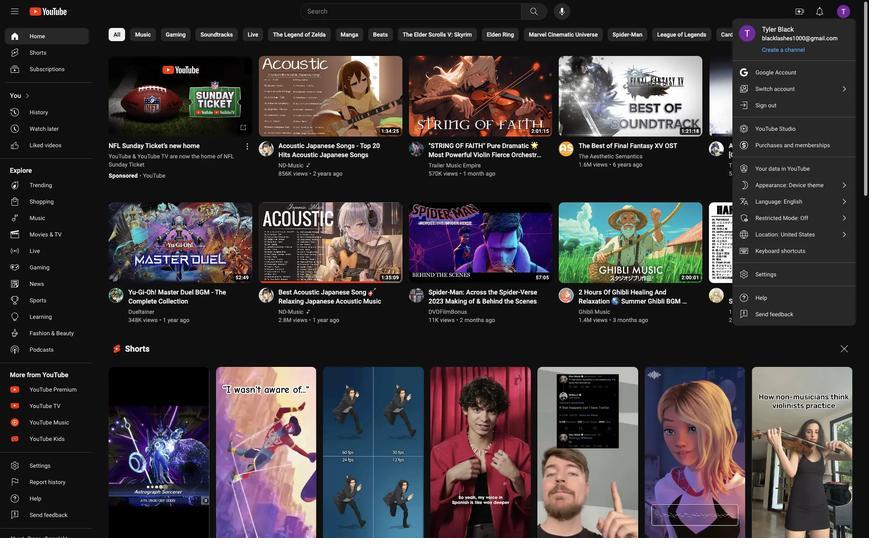 Task type: describe. For each thing, give the bounding box(es) containing it.
spider- for man
[[613, 31, 631, 38]]

1:34:25
[[381, 129, 399, 134]]

avatar image image
[[837, 5, 850, 18]]

music inside 'link'
[[765, 309, 781, 315]]

57:05 link
[[409, 203, 553, 284]]

more from youtube
[[10, 371, 68, 379]]

1 hour japan music
[[729, 309, 781, 315]]

ago for pure
[[486, 171, 496, 177]]

sports
[[30, 297, 47, 304]]

tyler
[[762, 26, 777, 33]]

spider-man
[[613, 31, 643, 38]]

ghibli down 'and'
[[648, 298, 665, 306]]

ago for -
[[333, 171, 343, 177]]

"string of faith" pure dramatic 🌟 most powerful violin fierce orchestral strings music by trailer music empire 570,210 views 1 month ago 2 hours, 1 minute element
[[429, 142, 543, 168]]

the elder scrolls v: skyrim
[[403, 31, 472, 38]]

stealth
[[767, 31, 786, 38]]

marvel cinematic universe
[[529, 31, 598, 38]]

gaming inside tab list
[[166, 31, 186, 38]]

of left zelda
[[305, 31, 310, 38]]

aesthetic
[[590, 153, 614, 160]]

[good
[[729, 151, 747, 159]]

3 days ago
[[760, 171, 788, 177]]

& for youtube
[[132, 153, 136, 160]]

views for hours
[[593, 317, 608, 324]]

scenes
[[516, 298, 537, 306]]

the for the aesthetic semantics
[[579, 153, 589, 160]]

trail
[[775, 142, 788, 150]]

account
[[774, 86, 795, 92]]

stealth games
[[767, 31, 804, 38]]

you
[[10, 92, 21, 100]]

1 for yu-gi-oh! master duel bgm - the complete collection
[[163, 317, 166, 324]]

your
[[756, 165, 768, 172]]

0 vertical spatial shorts
[[30, 49, 46, 56]]

tab list containing all
[[109, 23, 869, 46]]

dvdfilmbonus link
[[429, 308, 468, 316]]

years for of
[[618, 161, 632, 168]]

nd- for best acoustic japanese song 🎸 relaxing japanese acoustic music
[[279, 309, 288, 315]]

views for man:
[[440, 317, 455, 324]]

your data in youtube
[[756, 165, 810, 172]]

dramatic
[[502, 142, 529, 150]]

nd- for acoustic japanese songs - top 20 hits acoustic japanese songs
[[279, 162, 288, 169]]

1 horizontal spatial live
[[248, 31, 258, 38]]

elder
[[414, 31, 427, 38]]

nd music image for acoustic
[[259, 142, 274, 157]]

🎸
[[368, 289, 376, 297]]

2 hours of ghibli healing and relaxation 🌎 summer ghibli bgm ⛅ studio ghibli music by ghibli music 1,490,997 views 3 months ago 2 hours element
[[579, 288, 693, 315]]

0 horizontal spatial nfl
[[109, 142, 121, 150]]

ago for song
[[330, 317, 339, 324]]

the best of final fantasy xv ost by the aesthetic semantics 1,610,724 views 6 years ago 1 hour, 21 minutes element
[[579, 142, 678, 151]]

youtube down nfl sunday ticket's new home
[[137, 153, 160, 160]]

youtube up youtube premium
[[42, 371, 68, 379]]

0 vertical spatial sunday
[[122, 142, 144, 150]]

348k
[[128, 317, 142, 324]]

videos
[[45, 142, 61, 149]]

create a channel
[[762, 47, 805, 53]]

1 vertical spatial live
[[30, 248, 40, 254]]

1 horizontal spatial spider-
[[499, 289, 521, 297]]

months for of
[[465, 317, 484, 324]]

nd music image for best
[[259, 288, 274, 303]]

ago for final
[[633, 161, 643, 168]]

switch account
[[756, 86, 795, 92]]

ghibli up 🌎
[[612, 289, 629, 297]]

1 year ago for japanese
[[313, 317, 339, 324]]

2:01:15 link
[[409, 56, 553, 138]]

night,
[[748, 151, 765, 159]]

of right league
[[678, 31, 683, 38]]

youtube for youtube tv
[[30, 403, 52, 410]]

1 hour, 21 minutes, 18 seconds element
[[682, 129, 699, 134]]

acoustic japanese songs - top 20 hits acoustic japanese songs by nd-music 856,695 views 2 years ago 1 hour, 34 minutes element
[[279, 142, 393, 160]]

acoustic japanese songs - top 20 hits acoustic japanese songs
[[279, 142, 380, 159]]

google
[[756, 69, 774, 76]]

purchases
[[756, 142, 783, 149]]

0 vertical spatial songs
[[336, 142, 355, 150]]

now
[[179, 153, 190, 160]]

faith"
[[465, 142, 485, 150]]

youtube tv
[[30, 403, 60, 410]]

348k views
[[128, 317, 158, 324]]

dueltainer link
[[128, 308, 155, 316]]

1 horizontal spatial studio
[[780, 126, 796, 132]]

device
[[789, 182, 806, 189]]

scrolls
[[429, 31, 446, 38]]

hour
[[734, 309, 746, 315]]

relaxation
[[579, 298, 610, 306]]

ticket's
[[145, 142, 168, 150]]

6
[[613, 161, 616, 168]]

ost for xv
[[665, 142, 678, 150]]

tv inside youtube & youtube tv are now the home of nfl sunday ticket
[[161, 153, 168, 160]]

2:01:15
[[532, 129, 549, 134]]

0 vertical spatial and
[[784, 142, 794, 149]]

states
[[799, 231, 815, 238]]

are
[[170, 153, 178, 160]]

nd-music link for hits
[[279, 161, 304, 170]]

1 hour, 35 minutes, 9 seconds element
[[381, 275, 399, 281]]

sign out
[[756, 102, 777, 109]]

dvdfilmbonus image
[[409, 288, 424, 303]]

views for of
[[444, 171, 458, 177]]

the for the elder scrolls v: skyrim
[[403, 31, 413, 38]]

- inside "acoustic japanese songs - top 20 hits acoustic japanese songs"
[[357, 142, 359, 150]]

pure
[[487, 142, 501, 150]]

856k
[[279, 171, 292, 177]]

2 vertical spatial tv
[[53, 403, 60, 410]]

of inside youtube & youtube tv are now the home of nfl sunday ticket
[[217, 153, 222, 160]]

out
[[768, 102, 777, 109]]

top
[[360, 142, 371, 150]]

youtube for youtube music
[[30, 419, 52, 426]]

studying
[[759, 298, 785, 306]]

year for oh!
[[168, 317, 178, 324]]

orchestral
[[512, 151, 542, 159]]

1 vertical spatial songs
[[350, 151, 369, 159]]

1 hour japan music image
[[709, 288, 724, 303]]

from
[[27, 371, 41, 379]]

1 vertical spatial gaming
[[30, 264, 50, 271]]

gi-
[[138, 289, 146, 297]]

ghibli down 🌎
[[600, 307, 616, 315]]

fashion
[[30, 330, 50, 337]]

bgm inside yu-gi-oh! master duel bgm - the complete collection
[[195, 289, 210, 297]]

card games
[[721, 31, 752, 38]]

year for japanese
[[317, 317, 328, 324]]

856k views
[[279, 171, 308, 177]]

views for gi-
[[143, 317, 158, 324]]

nfl sunday ticket's new home link
[[109, 142, 210, 151]]

ago for master
[[180, 317, 190, 324]]

589
[[729, 171, 739, 177]]

1 vertical spatial tv
[[54, 231, 62, 238]]

570k views
[[429, 171, 458, 177]]

570k
[[429, 171, 442, 177]]

acoustic down the song
[[336, 298, 362, 306]]

black
[[778, 26, 794, 33]]

movies & tv
[[30, 231, 62, 238]]

youtube right in at the top right of page
[[788, 165, 810, 172]]

youtube for youtube studio
[[756, 126, 778, 132]]

music inside "string of faith" pure dramatic 🌟 most powerful violin fierce orchestral strings music
[[451, 160, 469, 168]]

11k views
[[429, 317, 455, 324]]

across
[[466, 289, 487, 297]]

ago for harutya
[[778, 317, 788, 324]]

beautiful
[[764, 289, 790, 297]]

man
[[631, 31, 643, 38]]

views for best
[[593, 161, 608, 168]]

history
[[30, 109, 48, 116]]

league of legends
[[658, 31, 707, 38]]

57:05
[[536, 275, 549, 281]]

0 vertical spatial feedback
[[770, 311, 794, 318]]

later
[[47, 126, 59, 132]]

the inside yu-gi-oh! master duel bgm - the complete collection
[[215, 289, 226, 297]]

acoustic up relaxing
[[294, 289, 319, 297]]

location: united states
[[756, 231, 815, 238]]

2 hours, 1 minute, 15 seconds element
[[532, 129, 549, 134]]

【3 hour】 beautiful harutya 春茶 songs for studying and sleeping 【bgm】 ver.4 link
[[729, 288, 843, 315]]

arknights
[[729, 142, 758, 150]]

sleeping
[[799, 298, 825, 306]]

acoustic right hits
[[292, 151, 318, 159]]

1 vertical spatial help
[[30, 496, 41, 502]]

report history
[[30, 479, 66, 486]]

11k
[[429, 317, 439, 324]]

best acoustic japanese song 🎸 relaxing japanese acoustic music by nd-music 2,810,671 views 1 year ago 1 hour, 35 minutes element
[[279, 288, 393, 306]]

pop
[[819, 31, 829, 38]]

1 hour, 34 minutes, 25 seconds element
[[381, 129, 399, 134]]

ghibli music link
[[579, 308, 611, 316]]

man:
[[450, 289, 465, 297]]

of up the aesthetic semantics
[[607, 142, 613, 150]]

trailer music empire link
[[429, 161, 482, 170]]

strings
[[429, 160, 450, 168]]

studio inside 2 hours of ghibli healing and relaxation 🌎 summer ghibli bgm ⛅ studio ghibli music
[[579, 307, 598, 315]]

dvdfilmbonus
[[429, 309, 467, 315]]

powerful
[[446, 151, 472, 159]]

2023
[[429, 298, 444, 306]]

youtube for youtube & youtube tv are now the home of nfl sunday ticket
[[109, 153, 131, 160]]

1:35:09
[[381, 275, 399, 281]]

1 horizontal spatial send feedback
[[756, 311, 794, 318]]

language:
[[756, 198, 782, 205]]



Task type: locate. For each thing, give the bounding box(es) containing it.
nd music image left hits
[[259, 142, 274, 157]]

youtube for youtube kids
[[30, 436, 52, 443]]

0 vertical spatial nd-
[[279, 162, 288, 169]]

2 vertical spatial 2
[[460, 317, 463, 324]]

songs left 'top'
[[336, 142, 355, 150]]

& right movies
[[50, 231, 53, 238]]

home up now
[[183, 142, 200, 150]]

1 vertical spatial sunday
[[109, 161, 128, 168]]

youtube premium link
[[5, 382, 89, 398], [5, 382, 89, 398]]

3 down 🌎
[[613, 317, 616, 324]]

2 hours of ghibli healing and relaxation 🌎 summer ghibli bgm ⛅ studio ghibli music
[[579, 289, 691, 315]]

1 horizontal spatial the
[[488, 289, 498, 297]]

1.6m
[[579, 161, 592, 168]]

the inside youtube & youtube tv are now the home of nfl sunday ticket
[[191, 153, 200, 160]]

youtube left kids
[[30, 436, 52, 443]]

1 up 2m
[[729, 309, 732, 315]]

1 months from the left
[[465, 317, 484, 324]]

the aesthetic semantics image
[[559, 142, 574, 157]]

1 horizontal spatial home
[[201, 153, 216, 160]]

1 vertical spatial home
[[201, 153, 216, 160]]

views for hour】
[[739, 317, 753, 324]]

1 nd-music from the top
[[279, 162, 304, 169]]

legends
[[685, 31, 707, 38]]

1 month ago
[[463, 171, 496, 177]]

2 ost from the left
[[816, 142, 829, 150]]

sunday up the ticket
[[122, 142, 144, 150]]

& inside spider-man: across the spider-verse 2023   making of & behind the scenes
[[477, 298, 481, 306]]

Search text field
[[308, 6, 520, 17]]

None search field
[[286, 3, 549, 20]]

year down collection
[[168, 317, 178, 324]]

youtube for youtube premium
[[30, 387, 52, 393]]

years for beautiful
[[763, 317, 777, 324]]

"string of faith" pure dramatic 🌟 most powerful violin fierce orchestral strings music link
[[429, 142, 543, 168]]

2 horizontal spatial years
[[763, 317, 777, 324]]

1 vertical spatial bgm
[[667, 298, 681, 306]]

movies & tv link
[[5, 226, 89, 243], [5, 226, 89, 243]]

news link
[[5, 276, 89, 292], [5, 276, 89, 292]]

2.8m
[[279, 317, 292, 324]]

bgm
[[195, 289, 210, 297], [667, 298, 681, 306]]

thatoneofftopicperson
[[729, 162, 793, 169]]

1 vertical spatial nd-
[[279, 309, 288, 315]]

more
[[10, 371, 25, 379]]

ago right month at the top right
[[486, 171, 496, 177]]

ost right 4
[[816, 142, 829, 150]]

2 year from the left
[[317, 317, 328, 324]]

soundtracks
[[201, 31, 233, 38]]

1 nd music image from the top
[[259, 142, 274, 157]]

0 horizontal spatial help
[[30, 496, 41, 502]]

podcasts
[[30, 347, 54, 353]]

1 year ago for oh!
[[163, 317, 190, 324]]

2 horizontal spatial spider-
[[613, 31, 631, 38]]

0 horizontal spatial settings
[[30, 463, 51, 469]]

the
[[191, 153, 200, 160], [488, 289, 498, 297], [505, 298, 514, 306]]

songs
[[336, 142, 355, 150], [350, 151, 369, 159], [729, 298, 748, 306]]

ghibli music image
[[559, 288, 574, 303]]

1 down collection
[[163, 317, 166, 324]]

songs down 'top'
[[350, 151, 369, 159]]

channel
[[785, 47, 805, 53]]

⛅
[[683, 298, 691, 306]]

0 horizontal spatial 2
[[313, 171, 316, 177]]

2 months from the left
[[618, 317, 637, 324]]

0 vertical spatial the
[[191, 153, 200, 160]]

0 vertical spatial nfl
[[109, 142, 121, 150]]

nd-music for japanese
[[279, 309, 304, 315]]

0 horizontal spatial feedback
[[44, 512, 68, 519]]

liked videos link
[[5, 137, 89, 154], [5, 137, 89, 154]]

0 horizontal spatial year
[[168, 317, 178, 324]]

the right the aesthetic semantics 'image'
[[579, 142, 590, 150]]

v:
[[448, 31, 453, 38]]

【3 hour】 beautiful harutya 春茶 songs for studying and sleeping 【bgm】 ver.4 by 1 hour japan music 2,006,668 views 3 years ago 2 hours, 34 minutes element
[[729, 288, 843, 315]]

0 horizontal spatial shorts
[[30, 49, 46, 56]]

【3
[[729, 289, 739, 297]]

1 horizontal spatial help
[[756, 295, 768, 301]]

arknights lone trail cw-st-4 ost - [good night, universe.] by thatoneofftopicperson 589 views 3 days ago 5 minutes, 52 seconds element
[[729, 142, 843, 160]]

nd- up 856k on the top
[[279, 162, 288, 169]]

live
[[248, 31, 258, 38], [30, 248, 40, 254]]

arknights lone trail cw-st-4 ost - [good night, universe.]
[[729, 142, 833, 159]]

trending
[[30, 182, 52, 189]]

tv left are
[[161, 153, 168, 160]]

views down 'ghibli music' link
[[593, 317, 608, 324]]

views for japanese
[[293, 171, 308, 177]]

studio up "1.4m"
[[579, 307, 598, 315]]

summer
[[622, 298, 646, 306]]

nd-music link up 2.8m views
[[279, 308, 304, 316]]

views down aesthetic
[[593, 161, 608, 168]]

2 vertical spatial years
[[763, 317, 777, 324]]

yu-gi-oh! master duel bgm - the complete collection by dueltainer 348,600 views 1 year ago 52 minutes element
[[128, 288, 242, 306]]

2 nd- from the top
[[279, 309, 288, 315]]

acoustic up hits
[[279, 142, 305, 150]]

- left 'top'
[[357, 142, 359, 150]]

1 horizontal spatial -
[[357, 142, 359, 150]]

gaming left the soundtracks
[[166, 31, 186, 38]]

nd music image
[[259, 142, 274, 157], [259, 288, 274, 303]]

1 horizontal spatial months
[[618, 317, 637, 324]]

trailer music empire image
[[409, 142, 424, 157]]

ghibli
[[612, 289, 629, 297], [648, 298, 665, 306], [600, 307, 616, 315], [579, 309, 593, 315]]

songs inside the 【3 hour】 beautiful harutya 春茶 songs for studying and sleeping 【bgm】 ver.4
[[729, 298, 748, 306]]

best inside best acoustic japanese song 🎸 relaxing japanese acoustic music
[[279, 289, 292, 297]]

year
[[168, 317, 178, 324], [317, 317, 328, 324]]

fashion & beauty link
[[5, 325, 89, 342], [5, 325, 89, 342]]

52 minutes, 49 seconds element
[[236, 275, 249, 281]]

2 hours, 1 second element
[[682, 275, 699, 281]]

nfl
[[109, 142, 121, 150], [224, 153, 234, 160]]

1 horizontal spatial feedback
[[770, 311, 794, 318]]

of inside spider-man: across the spider-verse 2023   making of & behind the scenes
[[469, 298, 475, 306]]

0 horizontal spatial live
[[30, 248, 40, 254]]

ago for ghibli
[[639, 317, 648, 324]]

years for songs
[[318, 171, 332, 177]]

1 for "string of faith" pure dramatic 🌟 most powerful violin fierce orchestral strings music
[[463, 171, 467, 177]]

ost
[[665, 142, 678, 150], [816, 142, 829, 150]]

youtube down youtube tv
[[30, 419, 52, 426]]

views for acoustic
[[293, 317, 308, 324]]

kids
[[53, 436, 65, 443]]

ost inside arknights lone trail cw-st-4 ost - [good night, universe.]
[[816, 142, 829, 150]]

1 horizontal spatial send
[[756, 311, 769, 318]]

ago down behind
[[486, 317, 495, 324]]

52:49 link
[[109, 203, 252, 284]]

ago down best acoustic japanese song 🎸 relaxing japanese acoustic music link
[[330, 317, 339, 324]]

beats
[[373, 31, 388, 38]]

& left beauty on the bottom left
[[51, 330, 55, 337]]

restricted mode: off link
[[733, 210, 856, 226], [733, 210, 856, 226]]

views
[[593, 161, 608, 168], [293, 171, 308, 177], [444, 171, 458, 177], [740, 171, 755, 177], [143, 317, 158, 324], [293, 317, 308, 324], [440, 317, 455, 324], [593, 317, 608, 324], [739, 317, 753, 324]]

1 year ago
[[163, 317, 190, 324], [313, 317, 339, 324]]

2 inside 2 hours of ghibli healing and relaxation 🌎 summer ghibli bgm ⛅ studio ghibli music
[[579, 289, 583, 297]]

0 vertical spatial nd music image
[[259, 142, 274, 157]]

0 horizontal spatial ost
[[665, 142, 678, 150]]

1 vertical spatial send feedback
[[30, 512, 68, 519]]

0 horizontal spatial spider-
[[429, 289, 450, 297]]

games for card games
[[735, 31, 752, 38]]

1 horizontal spatial shorts
[[125, 344, 150, 354]]

yu-
[[128, 289, 138, 297]]

nd- up 2.8m
[[279, 309, 288, 315]]

2 for 2 hours of ghibli healing and relaxation 🌎 summer ghibli bgm ⛅ studio ghibli music
[[579, 289, 583, 297]]

movies
[[30, 231, 48, 238]]

and inside the 【3 hour】 beautiful harutya 春茶 songs for studying and sleeping 【bgm】 ver.4
[[787, 298, 798, 306]]

sunday inside youtube & youtube tv are now the home of nfl sunday ticket
[[109, 161, 128, 168]]

years down ver.4
[[763, 317, 777, 324]]

0 vertical spatial help
[[756, 295, 768, 301]]

2 for 2 months ago
[[460, 317, 463, 324]]

tv down youtube premium
[[53, 403, 60, 410]]

subscriptions link
[[5, 61, 89, 77], [5, 61, 89, 77]]

youtube up "purchases"
[[756, 126, 778, 132]]

3 for summer
[[613, 317, 616, 324]]

ghibli up "1.4m"
[[579, 309, 593, 315]]

nfl sunday ticket's new home
[[109, 142, 200, 150]]

ago down the 【3 hour】 beautiful harutya 春茶 songs for studying and sleeping 【bgm】 ver.4
[[778, 317, 788, 324]]

music inside best acoustic japanese song 🎸 relaxing japanese acoustic music
[[363, 298, 381, 306]]

0 vertical spatial nd-music
[[279, 162, 304, 169]]

0 vertical spatial 2
[[313, 171, 316, 177]]

send feedback down studying
[[756, 311, 794, 318]]

months down spider-man: across the spider-verse 2023   making of & behind the scenes
[[465, 317, 484, 324]]

"string of faith" pure dramatic 🌟 most powerful violin fierce orchestral strings music
[[429, 142, 542, 168]]

the up 1.6m
[[579, 153, 589, 160]]

youtube up the ticket
[[109, 153, 131, 160]]

1 horizontal spatial best
[[592, 142, 605, 150]]

0 vertical spatial live
[[248, 31, 258, 38]]

tab list
[[109, 23, 869, 46]]

sign
[[756, 102, 767, 109]]

news
[[30, 281, 44, 287]]

1 horizontal spatial 1 year ago
[[313, 317, 339, 324]]

& for tv
[[50, 231, 53, 238]]

1 nd- from the top
[[279, 162, 288, 169]]

youtube down more from youtube
[[30, 387, 52, 393]]

0 vertical spatial send
[[756, 311, 769, 318]]

mode:
[[783, 215, 799, 221]]

1 vertical spatial nd-music
[[279, 309, 304, 315]]

0 horizontal spatial studio
[[579, 307, 598, 315]]

the for the best of final fantasy xv ost
[[579, 142, 590, 150]]

0 horizontal spatial years
[[318, 171, 332, 177]]

games for stealth games
[[787, 31, 804, 38]]

1 vertical spatial nd music image
[[259, 288, 274, 303]]

help up ver.4
[[756, 295, 768, 301]]

2 1 year ago from the left
[[313, 317, 339, 324]]

years down "acoustic japanese songs - top 20 hits acoustic japanese songs"
[[318, 171, 332, 177]]

0 vertical spatial nd-music link
[[279, 161, 304, 170]]

fierce
[[492, 151, 510, 159]]

1 vertical spatial settings
[[30, 463, 51, 469]]

youtube studio link
[[733, 121, 856, 137], [733, 121, 856, 137]]

0 vertical spatial best
[[592, 142, 605, 150]]

elden ring
[[487, 31, 514, 38]]

0 horizontal spatial the
[[191, 153, 200, 160]]

bgm left ⛅
[[667, 298, 681, 306]]

0 horizontal spatial gaming
[[30, 264, 50, 271]]

1 vertical spatial feedback
[[44, 512, 68, 519]]

a
[[781, 47, 784, 53]]

thatoneofftopicperson image
[[709, 142, 724, 157]]

bgm inside 2 hours of ghibli healing and relaxation 🌎 summer ghibli bgm ⛅ studio ghibli music
[[667, 298, 681, 306]]

nd-music link up "856k views"
[[279, 161, 304, 170]]

views right 2.8m
[[293, 317, 308, 324]]

the left legend
[[273, 31, 283, 38]]

spider- up the scenes
[[499, 289, 521, 297]]

views down the trailer music empire
[[444, 171, 458, 177]]

1 right 2.8m views
[[313, 317, 316, 324]]

1 hour japan music link
[[729, 308, 781, 316]]

1 nd-music link from the top
[[279, 161, 304, 170]]

3 down thatoneofftopicperson link
[[760, 171, 763, 177]]

nd-music up 2.8m views
[[279, 309, 304, 315]]

nfl inside youtube & youtube tv are now the home of nfl sunday ticket
[[224, 153, 234, 160]]

the aesthetic semantics
[[579, 153, 643, 160]]

ost for 4
[[816, 142, 829, 150]]

0 horizontal spatial send
[[30, 512, 43, 519]]

- inside yu-gi-oh! master duel bgm - the complete collection
[[211, 289, 214, 297]]

2 horizontal spatial -
[[830, 142, 833, 150]]

0 vertical spatial gaming
[[166, 31, 186, 38]]

0 horizontal spatial 1 year ago
[[163, 317, 190, 324]]

ver.4
[[758, 307, 772, 315]]

months for summer
[[618, 317, 637, 324]]

1 vertical spatial the
[[488, 289, 498, 297]]

the for the legend of zelda
[[273, 31, 283, 38]]

views for lone
[[740, 171, 755, 177]]

2 nd music image from the top
[[259, 288, 274, 303]]

spider-
[[613, 31, 631, 38], [429, 289, 450, 297], [499, 289, 521, 297]]

ago for cw-
[[778, 171, 788, 177]]

1 vertical spatial studio
[[579, 307, 598, 315]]

games right card
[[735, 31, 752, 38]]

youtube for youtube
[[143, 173, 165, 179]]

months down summer
[[618, 317, 637, 324]]

1 horizontal spatial years
[[618, 161, 632, 168]]

spider- for man:
[[429, 289, 450, 297]]

in
[[782, 165, 786, 172]]

3 down japan
[[759, 317, 762, 324]]

ticket
[[129, 161, 145, 168]]

1 horizontal spatial bgm
[[667, 298, 681, 306]]

podcasts link
[[5, 342, 89, 358], [5, 342, 89, 358]]

send feedback down report history at bottom
[[30, 512, 68, 519]]

sign out link
[[733, 97, 856, 114], [733, 97, 856, 114]]

1 horizontal spatial nfl
[[224, 153, 234, 160]]

1 ost from the left
[[665, 142, 678, 150]]

music
[[135, 31, 151, 38], [831, 31, 847, 38], [451, 160, 469, 168], [288, 162, 304, 169], [446, 162, 462, 169], [30, 215, 45, 221], [363, 298, 381, 306], [618, 307, 636, 315], [288, 309, 304, 315], [595, 309, 610, 315], [765, 309, 781, 315], [53, 419, 69, 426]]

songs down the 【3
[[729, 298, 748, 306]]

0 horizontal spatial bgm
[[195, 289, 210, 297]]

best up aesthetic
[[592, 142, 605, 150]]

2:00:01 link
[[559, 203, 703, 284]]

pop music
[[819, 31, 847, 38]]

trailer music empire
[[429, 162, 481, 169]]

of down across
[[469, 298, 475, 306]]

1 down empire
[[463, 171, 467, 177]]

1 vertical spatial 2
[[579, 289, 583, 297]]

1 year from the left
[[168, 317, 178, 324]]

1 inside 'link'
[[729, 309, 732, 315]]

0 horizontal spatial home
[[183, 142, 200, 150]]

0 horizontal spatial games
[[735, 31, 752, 38]]

2 for 2 years ago
[[313, 171, 316, 177]]

views down 【bgm】
[[739, 317, 753, 324]]

appearance: device theme option
[[733, 177, 856, 193]]

the best of final fantasy xv ost link
[[579, 142, 678, 151]]

of
[[305, 31, 310, 38], [678, 31, 683, 38], [607, 142, 613, 150], [217, 153, 222, 160], [469, 298, 475, 306]]

0 vertical spatial home
[[183, 142, 200, 150]]

trailer
[[429, 162, 445, 169]]

1 horizontal spatial ost
[[816, 142, 829, 150]]

0 horizontal spatial -
[[211, 289, 214, 297]]

settings up beautiful in the bottom of the page
[[756, 271, 777, 278]]

complete
[[128, 298, 157, 306]]

ago down 2 hours of ghibli healing and relaxation 🌎 summer ghibli bgm ⛅ studio ghibli music link
[[639, 317, 648, 324]]

2 right "856k views"
[[313, 171, 316, 177]]

1 vertical spatial and
[[787, 298, 798, 306]]

acoustic japanese songs - top 20 hits acoustic japanese songs link
[[279, 142, 393, 160]]

spider-man: across the spider-verse 2023   making of & behind the scenes by dvdfilmbonus 11,522 views 2 months ago 57 minutes element
[[429, 288, 543, 306]]

gaming link
[[5, 259, 89, 276], [5, 259, 89, 276]]

the up behind
[[488, 289, 498, 297]]

& for beauty
[[51, 330, 55, 337]]

the best of final fantasy xv ost
[[579, 142, 678, 150]]

2 nd-music from the top
[[279, 309, 304, 315]]

3 for and
[[759, 317, 762, 324]]

0 horizontal spatial best
[[279, 289, 292, 297]]

1 horizontal spatial gaming
[[166, 31, 186, 38]]

0 vertical spatial bgm
[[195, 289, 210, 297]]

2 years ago
[[313, 171, 343, 177]]

the right now
[[191, 153, 200, 160]]

settings up report
[[30, 463, 51, 469]]

the right behind
[[505, 298, 514, 306]]

youtube tv link
[[5, 398, 89, 415], [5, 398, 89, 415]]

ring
[[503, 31, 514, 38]]

0 horizontal spatial months
[[465, 317, 484, 324]]

dueltainer image
[[109, 288, 123, 303]]

2 horizontal spatial the
[[505, 298, 514, 306]]

japan
[[748, 309, 764, 315]]

yu-gi-oh! master duel bgm - the complete collection link
[[128, 288, 242, 306]]

0 vertical spatial settings
[[756, 271, 777, 278]]

home inside youtube & youtube tv are now the home of nfl sunday ticket
[[201, 153, 216, 160]]

0 vertical spatial studio
[[780, 126, 796, 132]]

- right the duel
[[211, 289, 214, 297]]

4
[[811, 142, 815, 150]]

2 left hours
[[579, 289, 583, 297]]

2 horizontal spatial 2
[[579, 289, 583, 297]]

1 games from the left
[[735, 31, 752, 38]]

watch
[[30, 126, 46, 132]]

nd-music for hits
[[279, 162, 304, 169]]

sunday up the sponsored
[[109, 161, 128, 168]]

games up channel
[[787, 31, 804, 38]]

1 year ago down best acoustic japanese song 🎸 relaxing japanese acoustic music
[[313, 317, 339, 324]]

feedback down history
[[44, 512, 68, 519]]

1 vertical spatial shorts
[[125, 344, 150, 354]]

the right the duel
[[215, 289, 226, 297]]

1 vertical spatial years
[[318, 171, 332, 177]]

2 games from the left
[[787, 31, 804, 38]]

switch account link
[[733, 81, 856, 97], [733, 81, 856, 97]]

1:34:25 link
[[259, 56, 402, 138]]

3 for [good
[[760, 171, 763, 177]]

57 minutes, 5 seconds element
[[536, 275, 549, 281]]

1 horizontal spatial 2
[[460, 317, 463, 324]]

live right the soundtracks
[[248, 31, 258, 38]]

nd music image left relaxing
[[259, 288, 274, 303]]

gaming up news
[[30, 264, 50, 271]]

tv right movies
[[54, 231, 62, 238]]

the
[[273, 31, 283, 38], [403, 31, 413, 38], [579, 142, 590, 150], [579, 153, 589, 160], [215, 289, 226, 297]]

1 vertical spatial send
[[30, 512, 43, 519]]

2 nd-music link from the top
[[279, 308, 304, 316]]

- right 4
[[830, 142, 833, 150]]

xv
[[655, 142, 663, 150]]

0 vertical spatial send feedback
[[756, 311, 794, 318]]

views right 589
[[740, 171, 755, 177]]

views down dueltainer 'link'
[[143, 317, 158, 324]]

1 horizontal spatial settings
[[756, 271, 777, 278]]

1 vertical spatial best
[[279, 289, 292, 297]]

studio up purchases and memberships
[[780, 126, 796, 132]]

youtube down the ticket
[[143, 173, 165, 179]]

ghibli music
[[579, 309, 610, 315]]

1 1 year ago from the left
[[163, 317, 190, 324]]

ago down semantics
[[633, 161, 643, 168]]

- inside arknights lone trail cw-st-4 ost - [good night, universe.]
[[830, 142, 833, 150]]

nd-music link for japanese
[[279, 308, 304, 316]]

cw-
[[790, 142, 802, 150]]

1 horizontal spatial year
[[317, 317, 328, 324]]

2 vertical spatial the
[[505, 298, 514, 306]]

ago down collection
[[180, 317, 190, 324]]

0 vertical spatial years
[[618, 161, 632, 168]]

youtube up youtube music
[[30, 403, 52, 410]]

2 down dvdfilmbonus link at the bottom
[[460, 317, 463, 324]]

ago right the days
[[778, 171, 788, 177]]

nd-music up "856k views"
[[279, 162, 304, 169]]

music inside 2 hours of ghibli healing and relaxation 🌎 summer ghibli bgm ⛅ studio ghibli music
[[618, 307, 636, 315]]

0 horizontal spatial send feedback
[[30, 512, 68, 519]]

1 for best acoustic japanese song 🎸 relaxing japanese acoustic music
[[313, 317, 316, 324]]

& inside youtube & youtube tv are now the home of nfl sunday ticket
[[132, 153, 136, 160]]

shorts down home
[[30, 49, 46, 56]]

ago down acoustic japanese songs - top 20 hits acoustic japanese songs link at the left top of page
[[333, 171, 343, 177]]

home
[[30, 33, 45, 40]]

your data in youtube link
[[733, 161, 856, 177], [733, 161, 856, 177]]

0 vertical spatial tv
[[161, 153, 168, 160]]

lone
[[759, 142, 774, 150]]

ago for the
[[486, 317, 495, 324]]

the left elder on the left top
[[403, 31, 413, 38]]

1 vertical spatial nd-music link
[[279, 308, 304, 316]]

live down movies
[[30, 248, 40, 254]]

& down across
[[477, 298, 481, 306]]

semantics
[[616, 153, 643, 160]]

report
[[30, 479, 47, 486]]



Task type: vqa. For each thing, say whether or not it's contained in the screenshot.


